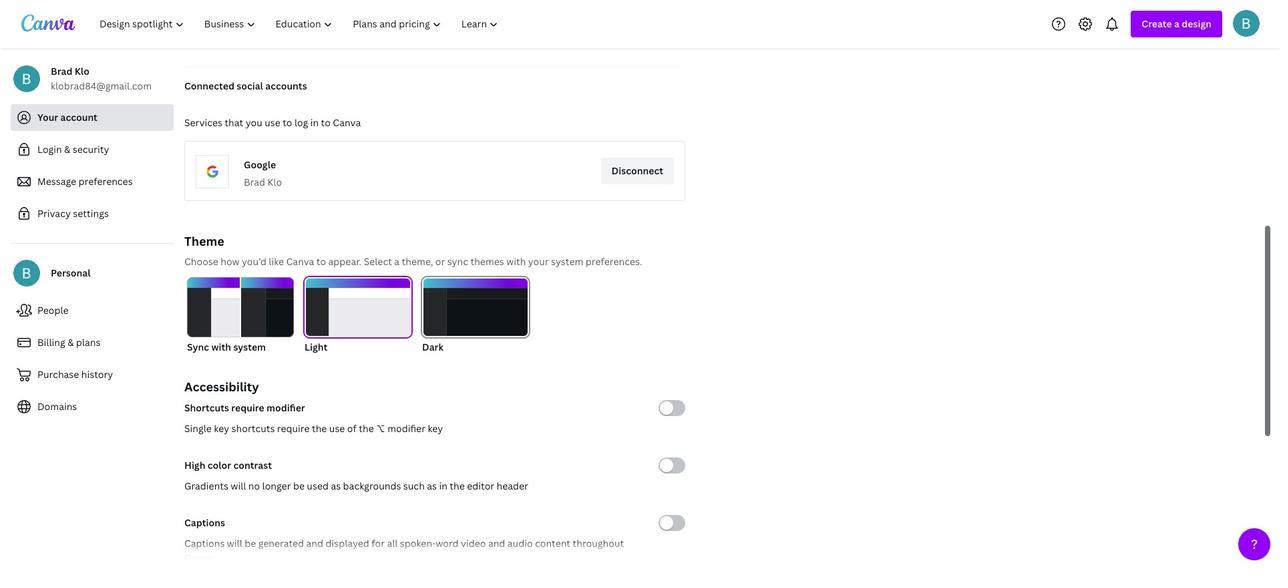 Task type: vqa. For each thing, say whether or not it's contained in the screenshot.
the 50% at the left top
no



Task type: locate. For each thing, give the bounding box(es) containing it.
message
[[37, 175, 76, 188]]

1 vertical spatial be
[[245, 537, 256, 550]]

connected
[[184, 80, 235, 92]]

gradients will no longer be used as backgrounds such as in the editor header
[[184, 480, 529, 493]]

1 vertical spatial require
[[277, 422, 310, 435]]

your account
[[37, 111, 98, 124]]

1 vertical spatial will
[[227, 537, 242, 550]]

1 vertical spatial with
[[212, 341, 231, 354]]

1 vertical spatial &
[[68, 336, 74, 349]]

theme
[[184, 233, 224, 249]]

and left displayed
[[306, 537, 324, 550]]

log
[[295, 116, 308, 129]]

2 horizontal spatial the
[[450, 480, 465, 493]]

0 horizontal spatial and
[[306, 537, 324, 550]]

1 vertical spatial captions
[[184, 537, 225, 550]]

google brad klo
[[244, 158, 282, 188]]

will left no
[[231, 480, 246, 493]]

to left log
[[283, 116, 292, 129]]

will inside captions will be generated and displayed for all spoken-word video and audio content throughout canva
[[227, 537, 242, 550]]

0 horizontal spatial system
[[234, 341, 266, 354]]

with right sync
[[212, 341, 231, 354]]

gradients
[[184, 480, 229, 493]]

theme choose how you'd like canva to appear. select a theme, or sync themes with your system preferences.
[[184, 233, 643, 268]]

preferences
[[79, 175, 133, 188]]

the left editor
[[450, 480, 465, 493]]

0 horizontal spatial in
[[311, 116, 319, 129]]

use left of
[[329, 422, 345, 435]]

1 horizontal spatial use
[[329, 422, 345, 435]]

1 vertical spatial modifier
[[388, 422, 426, 435]]

accessibility
[[184, 379, 259, 395]]

key right single
[[214, 422, 229, 435]]

with
[[507, 255, 526, 268], [212, 341, 231, 354]]

single
[[184, 422, 212, 435]]

throughout
[[573, 537, 624, 550]]

system inside button
[[234, 341, 266, 354]]

0 vertical spatial require
[[232, 402, 264, 414]]

1 vertical spatial klo
[[268, 176, 282, 188]]

1 horizontal spatial brad
[[244, 176, 265, 188]]

login
[[37, 143, 62, 156]]

a right select at the top
[[395, 255, 400, 268]]

0 horizontal spatial modifier
[[267, 402, 305, 414]]

0 horizontal spatial klo
[[75, 65, 89, 78]]

system right your in the top of the page
[[551, 255, 584, 268]]

Dark button
[[422, 277, 529, 355]]

2 horizontal spatial canva
[[333, 116, 361, 129]]

0 horizontal spatial the
[[312, 422, 327, 435]]

modifier up single key shortcuts require the use of the ⌥ modifier key
[[267, 402, 305, 414]]

0 horizontal spatial be
[[245, 537, 256, 550]]

require
[[232, 402, 264, 414], [277, 422, 310, 435]]

klo inside "brad klo klobrad84@gmail.com"
[[75, 65, 89, 78]]

disconnect
[[612, 164, 664, 177]]

1 horizontal spatial as
[[427, 480, 437, 493]]

to right log
[[321, 116, 331, 129]]

and right the video
[[489, 537, 506, 550]]

brad
[[51, 65, 72, 78], [244, 176, 265, 188]]

2 vertical spatial canva
[[184, 552, 212, 565]]

domains
[[37, 400, 77, 413]]

captions
[[184, 517, 225, 529], [184, 537, 225, 550]]

purchase history link
[[11, 362, 174, 388]]

with left your in the top of the page
[[507, 255, 526, 268]]

system up accessibility at the bottom of page
[[234, 341, 266, 354]]

purchase
[[37, 368, 79, 381]]

1 vertical spatial in
[[439, 480, 448, 493]]

the
[[312, 422, 327, 435], [359, 422, 374, 435], [450, 480, 465, 493]]

& inside 'link'
[[64, 143, 70, 156]]

people link
[[11, 297, 174, 324]]

use right you
[[265, 116, 281, 129]]

modifier
[[267, 402, 305, 414], [388, 422, 426, 435]]

1 and from the left
[[306, 537, 324, 550]]

privacy settings link
[[11, 201, 174, 227]]

dark
[[422, 341, 444, 354]]

0 vertical spatial modifier
[[267, 402, 305, 414]]

klo up klobrad84@gmail.com in the top left of the page
[[75, 65, 89, 78]]

⌥
[[376, 422, 385, 435]]

0 vertical spatial brad
[[51, 65, 72, 78]]

canva
[[333, 116, 361, 129], [286, 255, 314, 268], [184, 552, 212, 565]]

the left ⌥ at the bottom of page
[[359, 422, 374, 435]]

0 vertical spatial captions
[[184, 517, 225, 529]]

& right login
[[64, 143, 70, 156]]

header
[[497, 480, 529, 493]]

key right ⌥ at the bottom of page
[[428, 422, 443, 435]]

0 horizontal spatial canva
[[184, 552, 212, 565]]

1 horizontal spatial klo
[[268, 176, 282, 188]]

& left plans
[[68, 336, 74, 349]]

brad inside "brad klo klobrad84@gmail.com"
[[51, 65, 72, 78]]

klo inside google brad klo
[[268, 176, 282, 188]]

require right shortcuts
[[277, 422, 310, 435]]

a
[[1175, 17, 1180, 30], [395, 255, 400, 268]]

as right used
[[331, 480, 341, 493]]

appear.
[[329, 255, 362, 268]]

captions will be generated and displayed for all spoken-word video and audio content throughout canva
[[184, 537, 624, 565]]

key
[[214, 422, 229, 435], [428, 422, 443, 435]]

no
[[248, 480, 260, 493]]

sync with system
[[187, 341, 266, 354]]

message preferences link
[[11, 168, 174, 195]]

klo down google
[[268, 176, 282, 188]]

0 horizontal spatial a
[[395, 255, 400, 268]]

in
[[311, 116, 319, 129], [439, 480, 448, 493]]

0 vertical spatial with
[[507, 255, 526, 268]]

1 vertical spatial brad
[[244, 176, 265, 188]]

to left appear. on the left of page
[[317, 255, 326, 268]]

captions inside captions will be generated and displayed for all spoken-word video and audio content throughout canva
[[184, 537, 225, 550]]

will left generated
[[227, 537, 242, 550]]

2 captions from the top
[[184, 537, 225, 550]]

0 horizontal spatial with
[[212, 341, 231, 354]]

2 as from the left
[[427, 480, 437, 493]]

create a design button
[[1132, 11, 1223, 37]]

0 vertical spatial will
[[231, 480, 246, 493]]

billing
[[37, 336, 65, 349]]

1 horizontal spatial be
[[293, 480, 305, 493]]

in right such
[[439, 480, 448, 493]]

1 horizontal spatial canva
[[286, 255, 314, 268]]

contrast
[[234, 459, 272, 472]]

require up shortcuts
[[232, 402, 264, 414]]

be left generated
[[245, 537, 256, 550]]

0 vertical spatial system
[[551, 255, 584, 268]]

your
[[37, 111, 58, 124]]

2 key from the left
[[428, 422, 443, 435]]

top level navigation element
[[91, 11, 510, 37]]

you'd
[[242, 255, 267, 268]]

be left used
[[293, 480, 305, 493]]

1 vertical spatial canva
[[286, 255, 314, 268]]

Sync with system button
[[187, 277, 294, 355]]

a left design
[[1175, 17, 1180, 30]]

1 horizontal spatial with
[[507, 255, 526, 268]]

brad down google
[[244, 176, 265, 188]]

that
[[225, 116, 243, 129]]

0 vertical spatial canva
[[333, 116, 361, 129]]

content
[[535, 537, 571, 550]]

0 vertical spatial a
[[1175, 17, 1180, 30]]

0 vertical spatial &
[[64, 143, 70, 156]]

1 horizontal spatial key
[[428, 422, 443, 435]]

in right log
[[311, 116, 319, 129]]

privacy settings
[[37, 207, 109, 220]]

the left of
[[312, 422, 327, 435]]

1 horizontal spatial and
[[489, 537, 506, 550]]

captions for captions will be generated and displayed for all spoken-word video and audio content throughout canva
[[184, 537, 225, 550]]

0 horizontal spatial key
[[214, 422, 229, 435]]

as right such
[[427, 480, 437, 493]]

1 captions from the top
[[184, 517, 225, 529]]

0 horizontal spatial as
[[331, 480, 341, 493]]

1 vertical spatial system
[[234, 341, 266, 354]]

0 horizontal spatial brad
[[51, 65, 72, 78]]

login & security link
[[11, 136, 174, 163]]

shortcuts
[[232, 422, 275, 435]]

2 and from the left
[[489, 537, 506, 550]]

as
[[331, 480, 341, 493], [427, 480, 437, 493]]

klo
[[75, 65, 89, 78], [268, 176, 282, 188]]

modifier right ⌥ at the bottom of page
[[388, 422, 426, 435]]

color
[[208, 459, 231, 472]]

0 horizontal spatial use
[[265, 116, 281, 129]]

1 vertical spatial a
[[395, 255, 400, 268]]

domains link
[[11, 394, 174, 420]]

billing & plans
[[37, 336, 101, 349]]

history
[[81, 368, 113, 381]]

1 horizontal spatial a
[[1175, 17, 1180, 30]]

use
[[265, 116, 281, 129], [329, 422, 345, 435]]

&
[[64, 143, 70, 156], [68, 336, 74, 349]]

and
[[306, 537, 324, 550], [489, 537, 506, 550]]

1 vertical spatial use
[[329, 422, 345, 435]]

0 vertical spatial klo
[[75, 65, 89, 78]]

brad up klobrad84@gmail.com in the top left of the page
[[51, 65, 72, 78]]

1 horizontal spatial system
[[551, 255, 584, 268]]



Task type: describe. For each thing, give the bounding box(es) containing it.
google
[[244, 158, 276, 171]]

services that you use to log in to canva
[[184, 116, 361, 129]]

1 horizontal spatial require
[[277, 422, 310, 435]]

system inside theme choose how you'd like canva to appear. select a theme, or sync themes with your system preferences.
[[551, 255, 584, 268]]

light
[[305, 341, 328, 354]]

sync
[[187, 341, 209, 354]]

theme,
[[402, 255, 433, 268]]

high
[[184, 459, 206, 472]]

0 vertical spatial be
[[293, 480, 305, 493]]

sync
[[448, 255, 469, 268]]

single key shortcuts require the use of the ⌥ modifier key
[[184, 422, 443, 435]]

will for be
[[227, 537, 242, 550]]

choose
[[184, 255, 218, 268]]

create
[[1143, 17, 1173, 30]]

design
[[1183, 17, 1212, 30]]

1 as from the left
[[331, 480, 341, 493]]

audio
[[508, 537, 533, 550]]

be inside captions will be generated and displayed for all spoken-word video and audio content throughout canva
[[245, 537, 256, 550]]

& for billing
[[68, 336, 74, 349]]

personal
[[51, 267, 91, 279]]

canva inside captions will be generated and displayed for all spoken-word video and audio content throughout canva
[[184, 552, 212, 565]]

people
[[37, 304, 69, 317]]

plans
[[76, 336, 101, 349]]

account
[[61, 111, 98, 124]]

you
[[246, 116, 262, 129]]

& for login
[[64, 143, 70, 156]]

with inside theme choose how you'd like canva to appear. select a theme, or sync themes with your system preferences.
[[507, 255, 526, 268]]

accounts
[[266, 80, 307, 92]]

word
[[436, 537, 459, 550]]

1 key from the left
[[214, 422, 229, 435]]

0 horizontal spatial require
[[232, 402, 264, 414]]

displayed
[[326, 537, 369, 550]]

klobrad84@gmail.com
[[51, 80, 152, 92]]

your
[[529, 255, 549, 268]]

purchase history
[[37, 368, 113, 381]]

used
[[307, 480, 329, 493]]

brad inside google brad klo
[[244, 176, 265, 188]]

of
[[347, 422, 357, 435]]

privacy
[[37, 207, 71, 220]]

message preferences
[[37, 175, 133, 188]]

disconnect button
[[601, 158, 674, 184]]

generated
[[258, 537, 304, 550]]

your account link
[[11, 104, 174, 131]]

such
[[404, 480, 425, 493]]

longer
[[262, 480, 291, 493]]

settings
[[73, 207, 109, 220]]

Light button
[[305, 277, 412, 355]]

shortcuts
[[184, 402, 229, 414]]

canva inside theme choose how you'd like canva to appear. select a theme, or sync themes with your system preferences.
[[286, 255, 314, 268]]

brad klo image
[[1234, 10, 1261, 36]]

create a design
[[1143, 17, 1212, 30]]

like
[[269, 255, 284, 268]]

billing & plans link
[[11, 330, 174, 356]]

security
[[73, 143, 109, 156]]

1 horizontal spatial in
[[439, 480, 448, 493]]

backgrounds
[[343, 480, 401, 493]]

0 vertical spatial in
[[311, 116, 319, 129]]

social
[[237, 80, 263, 92]]

editor
[[467, 480, 495, 493]]

will for no
[[231, 480, 246, 493]]

captions for captions
[[184, 517, 225, 529]]

themes
[[471, 255, 504, 268]]

all
[[387, 537, 398, 550]]

login & security
[[37, 143, 109, 156]]

preferences.
[[586, 255, 643, 268]]

video
[[461, 537, 486, 550]]

with inside button
[[212, 341, 231, 354]]

connected social accounts
[[184, 80, 307, 92]]

or
[[436, 255, 445, 268]]

to inside theme choose how you'd like canva to appear. select a theme, or sync themes with your system preferences.
[[317, 255, 326, 268]]

1 horizontal spatial the
[[359, 422, 374, 435]]

select
[[364, 255, 392, 268]]

for
[[372, 537, 385, 550]]

services
[[184, 116, 223, 129]]

0 vertical spatial use
[[265, 116, 281, 129]]

a inside theme choose how you'd like canva to appear. select a theme, or sync themes with your system preferences.
[[395, 255, 400, 268]]

1 horizontal spatial modifier
[[388, 422, 426, 435]]

spoken-
[[400, 537, 436, 550]]

how
[[221, 255, 240, 268]]

a inside create a design dropdown button
[[1175, 17, 1180, 30]]

brad klo klobrad84@gmail.com
[[51, 65, 152, 92]]

high color contrast
[[184, 459, 272, 472]]

shortcuts require modifier
[[184, 402, 305, 414]]



